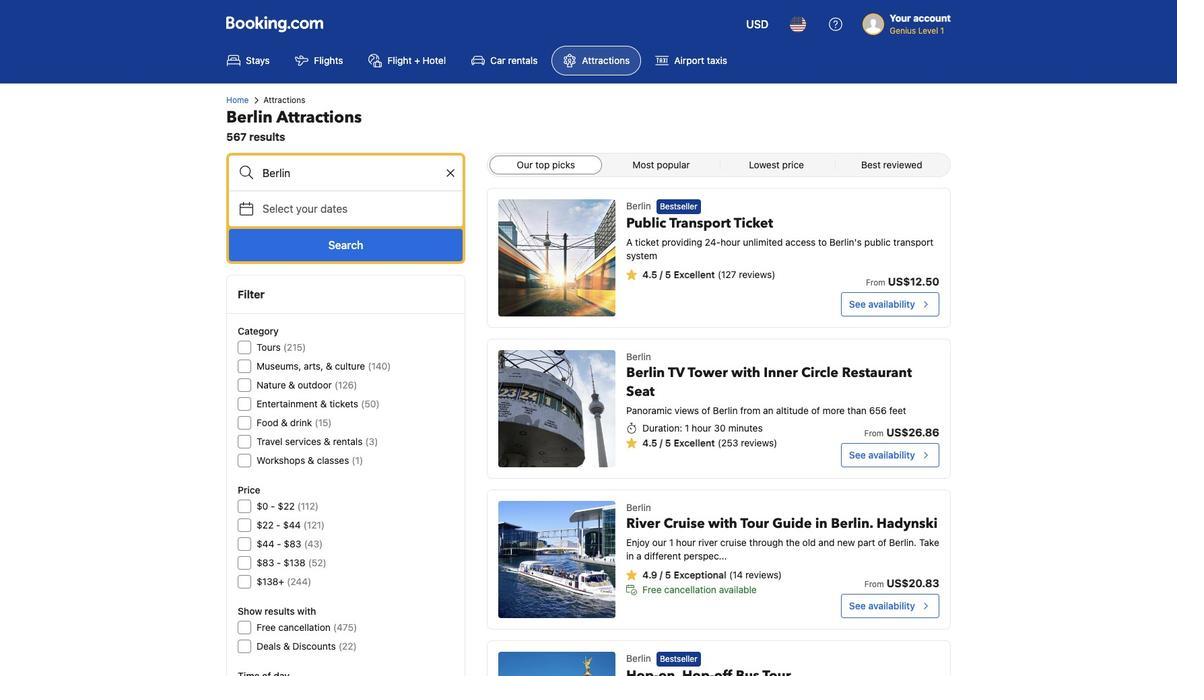 Task type: locate. For each thing, give the bounding box(es) containing it.
2 vertical spatial with
[[297, 606, 316, 617]]

with up free cancellation (475)
[[297, 606, 316, 617]]

excellent for (127 reviews)
[[674, 269, 715, 280]]

availability down from us$20.83
[[869, 600, 915, 612]]

from left us$20.83
[[865, 579, 884, 589]]

1 horizontal spatial cancellation
[[664, 584, 717, 595]]

feet
[[890, 405, 907, 416]]

/ right 4.9
[[660, 569, 663, 581]]

bestseller
[[660, 202, 698, 212], [660, 654, 698, 664]]

1 vertical spatial results
[[265, 606, 295, 617]]

1 down views
[[685, 422, 689, 434]]

most popular
[[633, 159, 690, 170]]

0 vertical spatial hour
[[721, 237, 741, 248]]

& right deals
[[283, 641, 290, 652]]

ticket
[[635, 237, 659, 248]]

0 horizontal spatial 1
[[669, 537, 674, 548]]

new
[[837, 537, 855, 548]]

exceptional
[[674, 569, 727, 581]]

best reviewed
[[862, 159, 923, 170]]

reviews) right '(14'
[[746, 569, 782, 581]]

results
[[249, 131, 285, 143], [265, 606, 295, 617]]

reviews) for 4.9 / 5 exceptional (14 reviews)
[[746, 569, 782, 581]]

from inside the from us$12.50
[[866, 278, 886, 288]]

& down travel services & rentals (3)
[[308, 455, 314, 466]]

from
[[866, 278, 886, 288], [865, 428, 884, 439], [865, 579, 884, 589]]

most
[[633, 159, 654, 170]]

$83 up $138+
[[257, 557, 274, 569]]

0 vertical spatial $22
[[278, 500, 295, 512]]

0 vertical spatial bestseller
[[660, 202, 698, 212]]

0 vertical spatial 5
[[665, 269, 671, 280]]

entertainment
[[257, 398, 318, 410]]

1 vertical spatial berlin.
[[889, 537, 917, 548]]

1 see from the top
[[849, 298, 866, 310]]

0 vertical spatial 1
[[941, 26, 944, 36]]

stays
[[246, 55, 270, 66]]

stays link
[[216, 46, 281, 75]]

5 down providing
[[665, 269, 671, 280]]

1 vertical spatial 4.5
[[643, 437, 657, 449]]

search button
[[229, 229, 463, 261]]

of
[[702, 405, 711, 416], [812, 405, 820, 416], [878, 537, 887, 548]]

tour
[[741, 515, 769, 533]]

free down 4.9
[[643, 584, 662, 595]]

transport
[[670, 214, 731, 233]]

0 vertical spatial with
[[731, 364, 761, 382]]

0 vertical spatial excellent
[[674, 269, 715, 280]]

cancellation up deals & discounts (22)
[[278, 622, 331, 633]]

see
[[849, 298, 866, 310], [849, 449, 866, 461], [849, 600, 866, 612]]

5 down duration:
[[665, 437, 671, 449]]

0 vertical spatial cancellation
[[664, 584, 717, 595]]

5 right 4.9
[[665, 569, 671, 581]]

& for deals & discounts
[[283, 641, 290, 652]]

culture
[[335, 360, 365, 372]]

hop-on, hop-off bus tour image
[[499, 652, 616, 676]]

1 horizontal spatial 1
[[685, 422, 689, 434]]

0 vertical spatial availability
[[869, 298, 915, 310]]

1 right our at right
[[669, 537, 674, 548]]

2 / from the top
[[660, 437, 663, 449]]

of left more
[[812, 405, 820, 416]]

1 vertical spatial availability
[[869, 449, 915, 461]]

berlin
[[226, 106, 273, 129], [626, 200, 651, 212], [626, 351, 651, 362], [626, 364, 665, 382], [713, 405, 738, 416], [626, 502, 651, 513], [626, 653, 651, 664]]

1 right level
[[941, 26, 944, 36]]

2 vertical spatial /
[[660, 569, 663, 581]]

with up 'cruise'
[[709, 515, 738, 533]]

see down berlin's
[[849, 298, 866, 310]]

hour down cruise
[[676, 537, 696, 548]]

2 vertical spatial see
[[849, 600, 866, 612]]

2 vertical spatial hour
[[676, 537, 696, 548]]

us$20.83
[[887, 577, 940, 589]]

from us$12.50
[[866, 276, 940, 288]]

results right 567
[[249, 131, 285, 143]]

$44
[[283, 519, 301, 531], [257, 538, 274, 550]]

free cancellation (475)
[[257, 622, 357, 633]]

1 vertical spatial cancellation
[[278, 622, 331, 633]]

$22 - $44 (121)
[[257, 519, 325, 531]]

& up (15) on the bottom left
[[320, 398, 327, 410]]

/ down duration:
[[660, 437, 663, 449]]

Where are you going? search field
[[229, 156, 463, 191]]

1 horizontal spatial free
[[643, 584, 662, 595]]

from for river cruise with tour guide in berlin. hadynski
[[865, 579, 884, 589]]

& for entertainment & tickets
[[320, 398, 327, 410]]

2 bestseller from the top
[[660, 654, 698, 664]]

1 vertical spatial excellent
[[674, 437, 715, 449]]

/ for 4.5 / 5 excellent (253 reviews)
[[660, 437, 663, 449]]

lowest price
[[749, 159, 804, 170]]

5 for 4.5 / 5 excellent (253 reviews)
[[665, 437, 671, 449]]

$0 - $22 (112)
[[257, 500, 319, 512]]

- right $0
[[271, 500, 275, 512]]

from left us$12.50
[[866, 278, 886, 288]]

reviews) down minutes
[[741, 437, 778, 449]]

0 vertical spatial 4.5
[[643, 269, 657, 280]]

price
[[782, 159, 804, 170]]

1 vertical spatial see availability
[[849, 449, 915, 461]]

0 vertical spatial free
[[643, 584, 662, 595]]

3 5 from the top
[[665, 569, 671, 581]]

cruise
[[664, 515, 705, 533]]

(253
[[718, 437, 739, 449]]

(121)
[[304, 519, 325, 531]]

& down (15) on the bottom left
[[324, 436, 331, 447]]

0 vertical spatial see
[[849, 298, 866, 310]]

0 vertical spatial $83
[[284, 538, 301, 550]]

with left inner
[[731, 364, 761, 382]]

0 horizontal spatial of
[[702, 405, 711, 416]]

(127
[[718, 269, 737, 280]]

$83
[[284, 538, 301, 550], [257, 557, 274, 569]]

1 inside berlin river cruise with tour guide in berlin. hadynski enjoy our 1 hour river cruise through the old and new part of berlin. take in a different perspec...
[[669, 537, 674, 548]]

see down the than
[[849, 449, 866, 461]]

- for $83
[[277, 557, 281, 569]]

1 / from the top
[[660, 269, 663, 280]]

2 excellent from the top
[[674, 437, 715, 449]]

free up deals
[[257, 622, 276, 633]]

30
[[714, 422, 726, 434]]

in left a on the right
[[626, 550, 634, 562]]

availability down the from us$12.50
[[869, 298, 915, 310]]

3 / from the top
[[660, 569, 663, 581]]

1 inside the your account genius level 1
[[941, 26, 944, 36]]

0 vertical spatial $44
[[283, 519, 301, 531]]

4.5 down the system
[[643, 269, 657, 280]]

and
[[819, 537, 835, 548]]

flight
[[388, 55, 412, 66]]

with
[[731, 364, 761, 382], [709, 515, 738, 533], [297, 606, 316, 617]]

home link
[[226, 94, 249, 106]]

1 vertical spatial from
[[865, 428, 884, 439]]

1 horizontal spatial berlin.
[[889, 537, 917, 548]]

availability down from us$26.86
[[869, 449, 915, 461]]

$22 up $22 - $44 (121)
[[278, 500, 295, 512]]

1 vertical spatial with
[[709, 515, 738, 533]]

- down $22 - $44 (121)
[[277, 538, 281, 550]]

- left $138
[[277, 557, 281, 569]]

0 horizontal spatial $44
[[257, 538, 274, 550]]

from down 656
[[865, 428, 884, 439]]

1 vertical spatial bestseller
[[660, 654, 698, 664]]

3 availability from the top
[[869, 600, 915, 612]]

ticket
[[734, 214, 773, 233]]

1 vertical spatial see
[[849, 449, 866, 461]]

4.5
[[643, 269, 657, 280], [643, 437, 657, 449]]

of up duration: 1 hour 30 minutes
[[702, 405, 711, 416]]

see for hour
[[849, 298, 866, 310]]

0 vertical spatial /
[[660, 269, 663, 280]]

your account menu your account genius level 1 element
[[863, 6, 957, 37]]

1 vertical spatial $83
[[257, 557, 274, 569]]

hour up 4.5 / 5 excellent (253 reviews) at the bottom
[[692, 422, 712, 434]]

1 vertical spatial free
[[257, 622, 276, 633]]

1 vertical spatial 5
[[665, 437, 671, 449]]

airport taxis link
[[644, 46, 739, 75]]

2 horizontal spatial 1
[[941, 26, 944, 36]]

2 vertical spatial 1
[[669, 537, 674, 548]]

2 4.5 from the top
[[643, 437, 657, 449]]

656
[[869, 405, 887, 416]]

of right part at right bottom
[[878, 537, 887, 548]]

$83 up $83 - $138 (52) on the bottom left of the page
[[284, 538, 301, 550]]

0 horizontal spatial $83
[[257, 557, 274, 569]]

berlin. down hadynski in the bottom of the page
[[889, 537, 917, 548]]

(14
[[729, 569, 743, 581]]

results right "show"
[[265, 606, 295, 617]]

excellent left (127
[[674, 269, 715, 280]]

0 vertical spatial from
[[866, 278, 886, 288]]

hour inside public transport ticket a ticket providing 24-hour unlimited access to berlin's public transport system
[[721, 237, 741, 248]]

system
[[626, 250, 658, 262]]

1 vertical spatial reviews)
[[741, 437, 778, 449]]

2 vertical spatial see availability
[[849, 600, 915, 612]]

1 horizontal spatial $44
[[283, 519, 301, 531]]

& left drink
[[281, 417, 288, 428]]

from inside from us$20.83
[[865, 579, 884, 589]]

2 5 from the top
[[665, 437, 671, 449]]

0 horizontal spatial cancellation
[[278, 622, 331, 633]]

hour
[[721, 237, 741, 248], [692, 422, 712, 434], [676, 537, 696, 548]]

of inside berlin river cruise with tour guide in berlin. hadynski enjoy our 1 hour river cruise through the old and new part of berlin. take in a different perspec...
[[878, 537, 887, 548]]

reviews) for 4.5 / 5 excellent (127 reviews)
[[739, 269, 776, 280]]

free
[[643, 584, 662, 595], [257, 622, 276, 633]]

berlin river cruise with tour guide in berlin. hadynski enjoy our 1 hour river cruise through the old and new part of berlin. take in a different perspec...
[[626, 502, 940, 562]]

0 horizontal spatial rentals
[[333, 436, 363, 447]]

1 vertical spatial 1
[[685, 422, 689, 434]]

$44 down $22 - $44 (121)
[[257, 538, 274, 550]]

$22 down $0
[[257, 519, 274, 531]]

excellent down duration: 1 hour 30 minutes
[[674, 437, 715, 449]]

1 vertical spatial $22
[[257, 519, 274, 531]]

hour inside berlin river cruise with tour guide in berlin. hadynski enjoy our 1 hour river cruise through the old and new part of berlin. take in a different perspec...
[[676, 537, 696, 548]]

2 see availability from the top
[[849, 449, 915, 461]]

$138
[[284, 557, 306, 569]]

results inside berlin attractions 567 results
[[249, 131, 285, 143]]

1 horizontal spatial $83
[[284, 538, 301, 550]]

2 vertical spatial attractions
[[276, 106, 362, 129]]

2 vertical spatial availability
[[869, 600, 915, 612]]

rentals
[[508, 55, 538, 66], [333, 436, 363, 447]]

0 vertical spatial rentals
[[508, 55, 538, 66]]

see availability down from us$26.86
[[849, 449, 915, 461]]

public
[[626, 214, 666, 233]]

car
[[490, 55, 506, 66]]

nature & outdoor (126)
[[257, 379, 357, 391]]

-
[[271, 500, 275, 512], [276, 519, 281, 531], [277, 538, 281, 550], [277, 557, 281, 569]]

berlin. up the "new"
[[831, 515, 873, 533]]

see availability down from us$20.83
[[849, 600, 915, 612]]

from inside from us$26.86
[[865, 428, 884, 439]]

cancellation for available
[[664, 584, 717, 595]]

taxis
[[707, 55, 727, 66]]

(244)
[[287, 576, 311, 587]]

availability
[[869, 298, 915, 310], [869, 449, 915, 461], [869, 600, 915, 612]]

usd button
[[738, 8, 777, 40]]

our
[[517, 159, 533, 170]]

- down $0 - $22 (112) at the bottom of page
[[276, 519, 281, 531]]

0 vertical spatial results
[[249, 131, 285, 143]]

reviews) for 4.5 / 5 excellent (253 reviews)
[[741, 437, 778, 449]]

1 horizontal spatial of
[[812, 405, 820, 416]]

1 vertical spatial /
[[660, 437, 663, 449]]

0 horizontal spatial berlin.
[[831, 515, 873, 533]]

hour down ticket
[[721, 237, 741, 248]]

1 excellent from the top
[[674, 269, 715, 280]]

1 vertical spatial rentals
[[333, 436, 363, 447]]

best
[[862, 159, 881, 170]]

2 see from the top
[[849, 449, 866, 461]]

1 horizontal spatial $22
[[278, 500, 295, 512]]

2 vertical spatial from
[[865, 579, 884, 589]]

rentals right car
[[508, 55, 538, 66]]

rentals up (1)
[[333, 436, 363, 447]]

restaurant
[[842, 364, 912, 382]]

cancellation down exceptional
[[664, 584, 717, 595]]

4.5 / 5 excellent (127 reviews)
[[643, 269, 776, 280]]

2 availability from the top
[[869, 449, 915, 461]]

see down from us$20.83
[[849, 600, 866, 612]]

0 horizontal spatial $22
[[257, 519, 274, 531]]

(43)
[[304, 538, 323, 550]]

1 4.5 from the top
[[643, 269, 657, 280]]

1 vertical spatial in
[[626, 550, 634, 562]]

4.5 down duration:
[[643, 437, 657, 449]]

berlin tv tower with inner circle restaurant seat image
[[499, 350, 616, 467]]

berlin berlin tv tower with inner circle restaurant seat panoramic views of berlin from an altitude of more than 656 feet
[[626, 351, 912, 416]]

availability for river cruise with tour guide in berlin. hadynski
[[869, 600, 915, 612]]

2 vertical spatial 5
[[665, 569, 671, 581]]

duration:
[[643, 422, 683, 434]]

see availability down the from us$12.50
[[849, 298, 915, 310]]

classes
[[317, 455, 349, 466]]

category
[[238, 325, 279, 337]]

3 see availability from the top
[[849, 600, 915, 612]]

0 vertical spatial in
[[816, 515, 828, 533]]

0 vertical spatial see availability
[[849, 298, 915, 310]]

4.9 / 5 exceptional (14 reviews)
[[643, 569, 782, 581]]

0 vertical spatial reviews)
[[739, 269, 776, 280]]

0 horizontal spatial free
[[257, 622, 276, 633]]

2 vertical spatial reviews)
[[746, 569, 782, 581]]

0 vertical spatial berlin.
[[831, 515, 873, 533]]

minutes
[[728, 422, 763, 434]]

reviews) right (127
[[739, 269, 776, 280]]

search
[[328, 239, 363, 251]]

lowest
[[749, 159, 780, 170]]

3 see from the top
[[849, 600, 866, 612]]

see availability
[[849, 298, 915, 310], [849, 449, 915, 461], [849, 600, 915, 612]]

public transport ticket image
[[499, 199, 616, 317]]

1 availability from the top
[[869, 298, 915, 310]]

$44 up $44 - $83 (43)
[[283, 519, 301, 531]]

deals & discounts (22)
[[257, 641, 357, 652]]

river
[[626, 515, 660, 533]]

2 horizontal spatial of
[[878, 537, 887, 548]]

1 see availability from the top
[[849, 298, 915, 310]]

1 5 from the top
[[665, 269, 671, 280]]

in up and
[[816, 515, 828, 533]]

with inside berlin river cruise with tour guide in berlin. hadynski enjoy our 1 hour river cruise through the old and new part of berlin. take in a different perspec...
[[709, 515, 738, 533]]

/ down providing
[[660, 269, 663, 280]]

show
[[238, 606, 262, 617]]

& up entertainment
[[289, 379, 295, 391]]

1 horizontal spatial rentals
[[508, 55, 538, 66]]



Task type: vqa. For each thing, say whether or not it's contained in the screenshot.


Task type: describe. For each thing, give the bounding box(es) containing it.
$138+ (244)
[[257, 576, 311, 587]]

see availability for berlin tv tower with inner circle restaurant seat
[[849, 449, 915, 461]]

4.5 / 5 excellent (253 reviews)
[[643, 437, 778, 449]]

reviewed
[[884, 159, 923, 170]]

1 bestseller from the top
[[660, 202, 698, 212]]

account
[[914, 12, 951, 24]]

services
[[285, 436, 321, 447]]

availability for berlin tv tower with inner circle restaurant seat
[[869, 449, 915, 461]]

1 vertical spatial $44
[[257, 538, 274, 550]]

see availability for river cruise with tour guide in berlin. hadynski
[[849, 600, 915, 612]]

food & drink (15)
[[257, 417, 332, 428]]

see for berlin.
[[849, 600, 866, 612]]

select your dates
[[263, 203, 348, 215]]

tv
[[668, 364, 685, 382]]

travel services & rentals (3)
[[257, 436, 378, 447]]

with inside berlin berlin tv tower with inner circle restaurant seat panoramic views of berlin from an altitude of more than 656 feet
[[731, 364, 761, 382]]

drink
[[290, 417, 312, 428]]

from
[[740, 405, 761, 416]]

duration: 1 hour 30 minutes
[[643, 422, 763, 434]]

take
[[919, 537, 940, 548]]

24-
[[705, 237, 721, 248]]

nature
[[257, 379, 286, 391]]

food
[[257, 417, 279, 428]]

& for workshops & classes
[[308, 455, 314, 466]]

1 vertical spatial hour
[[692, 422, 712, 434]]

5 for 4.5 / 5 excellent (127 reviews)
[[665, 269, 671, 280]]

access
[[786, 237, 816, 248]]

/ for 4.9 / 5 exceptional (14 reviews)
[[660, 569, 663, 581]]

public
[[865, 237, 891, 248]]

berlin inside berlin attractions 567 results
[[226, 106, 273, 129]]

deals
[[257, 641, 281, 652]]

old
[[803, 537, 816, 548]]

more
[[823, 405, 845, 416]]

see for restaurant
[[849, 449, 866, 461]]

public transport ticket a ticket providing 24-hour unlimited access to berlin's public transport system
[[626, 214, 934, 262]]

river cruise with tour guide in berlin. hadynski image
[[499, 501, 616, 618]]

4.5 for 4.5 / 5 excellent (127 reviews)
[[643, 269, 657, 280]]

museums, arts, & culture (140)
[[257, 360, 391, 372]]

$44 - $83 (43)
[[257, 538, 323, 550]]

our top picks
[[517, 159, 575, 170]]

+
[[414, 55, 420, 66]]

from us$26.86
[[865, 426, 940, 439]]

berlin inside berlin river cruise with tour guide in berlin. hadynski enjoy our 1 hour river cruise through the old and new part of berlin. take in a different perspec...
[[626, 502, 651, 513]]

/ for 4.5 / 5 excellent (127 reviews)
[[660, 269, 663, 280]]

a
[[637, 550, 642, 562]]

select
[[263, 203, 293, 215]]

0 vertical spatial attractions
[[582, 55, 630, 66]]

popular
[[657, 159, 690, 170]]

flights
[[314, 55, 343, 66]]

transport
[[894, 237, 934, 248]]

1 horizontal spatial in
[[816, 515, 828, 533]]

river
[[699, 537, 718, 548]]

enjoy
[[626, 537, 650, 548]]

4.5 for 4.5 / 5 excellent (253 reviews)
[[643, 437, 657, 449]]

discounts
[[293, 641, 336, 652]]

museums,
[[257, 360, 301, 372]]

excellent for (253 reviews)
[[674, 437, 715, 449]]

different
[[644, 550, 681, 562]]

flights link
[[284, 46, 355, 75]]

show results with
[[238, 606, 316, 617]]

guide
[[773, 515, 812, 533]]

our
[[652, 537, 667, 548]]

4.9
[[643, 569, 658, 581]]

flight + hotel
[[388, 55, 446, 66]]

$0
[[257, 500, 268, 512]]

entertainment & tickets (50)
[[257, 398, 380, 410]]

panoramic
[[626, 405, 672, 416]]

from for berlin tv tower with inner circle restaurant seat
[[865, 428, 884, 439]]

airport
[[674, 55, 705, 66]]

booking.com image
[[226, 16, 323, 32]]

providing
[[662, 237, 702, 248]]

- for $22
[[276, 519, 281, 531]]

(140)
[[368, 360, 391, 372]]

attractions inside berlin attractions 567 results
[[276, 106, 362, 129]]

seat
[[626, 383, 655, 401]]

cancellation for (475)
[[278, 622, 331, 633]]

availability for public transport ticket
[[869, 298, 915, 310]]

0 horizontal spatial in
[[626, 550, 634, 562]]

altitude
[[776, 405, 809, 416]]

car rentals
[[490, 55, 538, 66]]

& right arts,
[[326, 360, 333, 372]]

& for food & drink
[[281, 417, 288, 428]]

from for public transport ticket
[[866, 278, 886, 288]]

5 for 4.9 / 5 exceptional (14 reviews)
[[665, 569, 671, 581]]

- for $44
[[277, 538, 281, 550]]

workshops
[[257, 455, 305, 466]]

see availability for public transport ticket
[[849, 298, 915, 310]]

(126)
[[335, 379, 357, 391]]

hotel
[[423, 55, 446, 66]]

(3)
[[365, 436, 378, 447]]

(1)
[[352, 455, 363, 466]]

& for nature & outdoor
[[289, 379, 295, 391]]

travel
[[257, 436, 283, 447]]

tower
[[688, 364, 728, 382]]

inner
[[764, 364, 798, 382]]

level
[[919, 26, 938, 36]]

tickets
[[330, 398, 358, 410]]

free for free cancellation (475)
[[257, 622, 276, 633]]

$138+
[[257, 576, 284, 587]]

(112)
[[297, 500, 319, 512]]

free for free cancellation available
[[643, 584, 662, 595]]

567
[[226, 131, 247, 143]]

views
[[675, 405, 699, 416]]

unlimited
[[743, 237, 783, 248]]

(52)
[[308, 557, 327, 569]]

an
[[763, 405, 774, 416]]

perspec...
[[684, 550, 727, 562]]

a
[[626, 237, 633, 248]]

attractions link
[[552, 46, 641, 75]]

the
[[786, 537, 800, 548]]

us$26.86
[[887, 426, 940, 439]]

- for $0
[[271, 500, 275, 512]]

1 vertical spatial attractions
[[264, 95, 305, 105]]

(475)
[[333, 622, 357, 633]]



